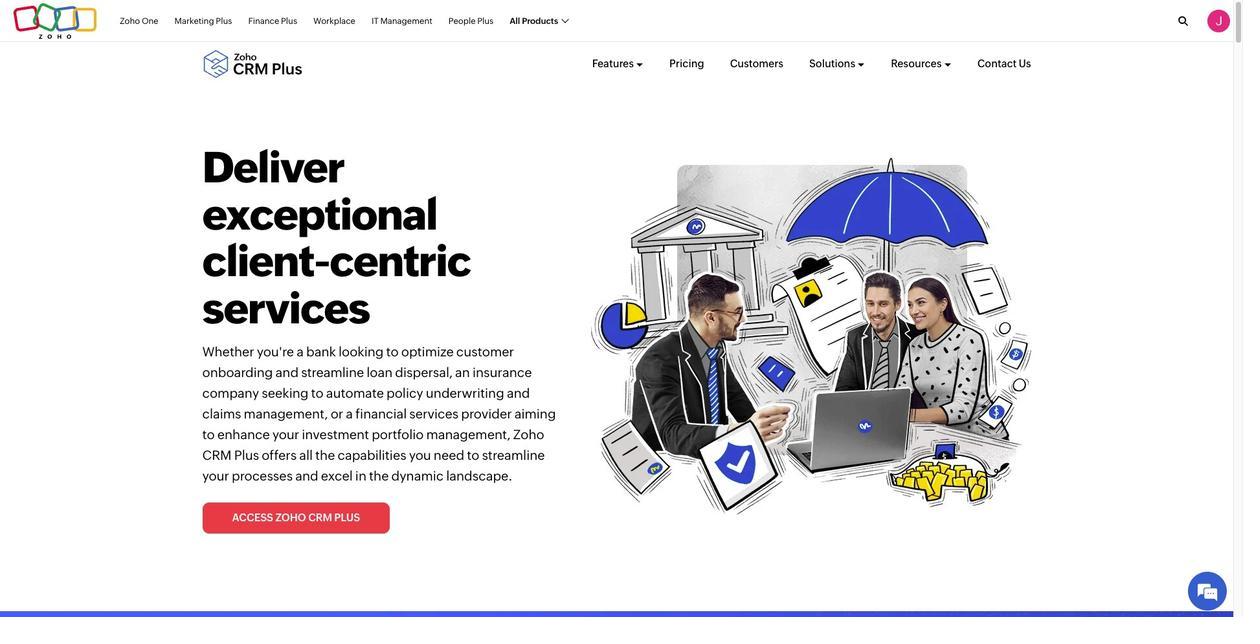 Task type: describe. For each thing, give the bounding box(es) containing it.
people
[[449, 16, 476, 26]]

zoho one link
[[120, 9, 158, 33]]

all products link
[[510, 9, 568, 33]]

workplace
[[313, 16, 356, 26]]

all
[[299, 448, 313, 463]]

you
[[409, 448, 431, 463]]

1 horizontal spatial management,
[[426, 428, 511, 443]]

plus for finance plus
[[281, 16, 297, 26]]

automate
[[326, 386, 384, 401]]

services inside whether you're a bank looking to optimize customer onboarding and streamline loan dispersal, an insurance company seeking to automate policy underwriting and claims management, or a financial services provider aiming to enhance your investment portfolio management, zoho crm plus offers all the capabilities you need to streamline your processes and excel in the dynamic landscape.
[[410, 407, 459, 422]]

contact us link
[[978, 49, 1031, 79]]

processes
[[232, 469, 293, 484]]

it management link
[[372, 9, 433, 33]]

contact
[[978, 58, 1017, 70]]

marketing plus
[[175, 16, 232, 26]]

finance plus link
[[248, 9, 297, 33]]

workplace link
[[313, 9, 356, 33]]

offers
[[262, 448, 297, 463]]

1 vertical spatial the
[[369, 469, 389, 484]]

to down claims
[[202, 428, 215, 443]]

in
[[355, 469, 367, 484]]

0 vertical spatial streamline
[[301, 366, 364, 380]]

pricing link
[[670, 49, 704, 79]]

an
[[455, 366, 470, 380]]

capabilities
[[338, 448, 407, 463]]

crm inside the access zoho crm plus link
[[308, 513, 332, 525]]

provider
[[461, 407, 512, 422]]

contact us
[[978, 58, 1031, 70]]

management
[[380, 16, 433, 26]]

loan
[[367, 366, 393, 380]]

centric
[[330, 237, 471, 286]]

pricing
[[670, 58, 704, 70]]

plus inside whether you're a bank looking to optimize customer onboarding and streamline loan dispersal, an insurance company seeking to automate policy underwriting and claims management, or a financial services provider aiming to enhance your investment portfolio management, zoho crm plus offers all the capabilities you need to streamline your processes and excel in the dynamic landscape.
[[234, 448, 259, 463]]

company
[[202, 386, 259, 401]]

resources link
[[891, 49, 952, 79]]

optimize
[[401, 345, 454, 360]]

features
[[592, 58, 634, 70]]

0 vertical spatial zoho
[[120, 16, 140, 26]]

people plus link
[[449, 9, 494, 33]]

customers
[[730, 58, 784, 70]]

deliver
[[202, 143, 345, 192]]

0 vertical spatial a
[[297, 345, 304, 360]]

us
[[1019, 58, 1031, 70]]

1 horizontal spatial your
[[272, 428, 299, 443]]

need
[[434, 448, 464, 463]]

0 vertical spatial and
[[276, 366, 299, 380]]

james peterson image
[[1208, 10, 1231, 32]]

onboarding
[[202, 366, 273, 380]]

features link
[[592, 49, 644, 79]]

people plus
[[449, 16, 494, 26]]

access zoho crm plus link
[[202, 503, 390, 535]]

to up landscape.
[[467, 448, 479, 463]]

plus for people plus
[[477, 16, 494, 26]]

bank
[[306, 345, 336, 360]]

solutions link
[[810, 49, 865, 79]]

insurance
[[473, 366, 532, 380]]



Task type: vqa. For each thing, say whether or not it's contained in the screenshot.
Task assignments and issue tracking image
no



Task type: locate. For each thing, give the bounding box(es) containing it.
a left bank
[[297, 345, 304, 360]]

deliver exceptional client-centric services
[[202, 143, 471, 333]]

2 vertical spatial zoho
[[276, 513, 306, 525]]

it
[[372, 16, 379, 26]]

and up seeking
[[276, 366, 299, 380]]

excel
[[321, 469, 353, 484]]

a right or
[[346, 407, 353, 422]]

plus
[[216, 16, 232, 26], [281, 16, 297, 26], [477, 16, 494, 26], [234, 448, 259, 463], [334, 513, 360, 525]]

access
[[232, 513, 273, 525]]

plus down enhance
[[234, 448, 259, 463]]

products
[[522, 16, 558, 26]]

underwriting
[[426, 386, 504, 401]]

dynamic
[[391, 469, 444, 484]]

management, down 'provider'
[[426, 428, 511, 443]]

1 vertical spatial streamline
[[482, 448, 545, 463]]

0 vertical spatial crm
[[202, 448, 232, 463]]

1 vertical spatial services
[[410, 407, 459, 422]]

dispersal,
[[395, 366, 453, 380]]

to
[[386, 345, 399, 360], [311, 386, 324, 401], [202, 428, 215, 443], [467, 448, 479, 463]]

client-
[[202, 237, 330, 286]]

or
[[331, 407, 343, 422]]

and
[[276, 366, 299, 380], [507, 386, 530, 401], [295, 469, 318, 484]]

0 horizontal spatial management,
[[244, 407, 328, 422]]

all products
[[510, 16, 558, 26]]

0 vertical spatial services
[[202, 284, 370, 333]]

0 horizontal spatial the
[[315, 448, 335, 463]]

landscape.
[[446, 469, 513, 484]]

services inside the deliver exceptional client-centric services
[[202, 284, 370, 333]]

whether
[[202, 345, 254, 360]]

1 vertical spatial a
[[346, 407, 353, 422]]

financial
[[356, 407, 407, 422]]

zoho right access on the bottom of the page
[[276, 513, 306, 525]]

services down policy at the left bottom of the page
[[410, 407, 459, 422]]

management, down seeking
[[244, 407, 328, 422]]

seeking
[[262, 386, 309, 401]]

services up you're
[[202, 284, 370, 333]]

zoho down the 'aiming'
[[513, 428, 544, 443]]

finance
[[248, 16, 279, 26]]

zoho crm plus for bfsi image
[[591, 158, 1031, 516]]

1 vertical spatial management,
[[426, 428, 511, 443]]

a
[[297, 345, 304, 360], [346, 407, 353, 422]]

streamline down bank
[[301, 366, 364, 380]]

2 horizontal spatial zoho
[[513, 428, 544, 443]]

crm down enhance
[[202, 448, 232, 463]]

crm
[[202, 448, 232, 463], [308, 513, 332, 525]]

0 vertical spatial the
[[315, 448, 335, 463]]

1 horizontal spatial the
[[369, 469, 389, 484]]

plus down excel
[[334, 513, 360, 525]]

zoho crmplus logo image
[[202, 50, 303, 78]]

0 vertical spatial your
[[272, 428, 299, 443]]

portfolio
[[372, 428, 424, 443]]

plus for marketing plus
[[216, 16, 232, 26]]

looking
[[339, 345, 384, 360]]

1 vertical spatial zoho
[[513, 428, 544, 443]]

resources
[[891, 58, 942, 70]]

zoho one
[[120, 16, 158, 26]]

0 horizontal spatial zoho
[[120, 16, 140, 26]]

one
[[142, 16, 158, 26]]

0 horizontal spatial crm
[[202, 448, 232, 463]]

customer
[[457, 345, 514, 360]]

zoho inside whether you're a bank looking to optimize customer onboarding and streamline loan dispersal, an insurance company seeking to automate policy underwriting and claims management, or a financial services provider aiming to enhance your investment portfolio management, zoho crm plus offers all the capabilities you need to streamline your processes and excel in the dynamic landscape.
[[513, 428, 544, 443]]

and down all
[[295, 469, 318, 484]]

access zoho crm plus
[[232, 513, 360, 525]]

services
[[202, 284, 370, 333], [410, 407, 459, 422]]

2 vertical spatial and
[[295, 469, 318, 484]]

to right seeking
[[311, 386, 324, 401]]

the right 'in'
[[369, 469, 389, 484]]

0 vertical spatial management,
[[244, 407, 328, 422]]

plus right marketing
[[216, 16, 232, 26]]

investment
[[302, 428, 369, 443]]

your up offers
[[272, 428, 299, 443]]

0 horizontal spatial streamline
[[301, 366, 364, 380]]

finance plus
[[248, 16, 297, 26]]

1 horizontal spatial crm
[[308, 513, 332, 525]]

the right all
[[315, 448, 335, 463]]

zoho left one
[[120, 16, 140, 26]]

solutions
[[810, 58, 856, 70]]

0 horizontal spatial a
[[297, 345, 304, 360]]

1 vertical spatial crm
[[308, 513, 332, 525]]

to up loan
[[386, 345, 399, 360]]

management,
[[244, 407, 328, 422], [426, 428, 511, 443]]

marketing
[[175, 16, 214, 26]]

zoho
[[120, 16, 140, 26], [513, 428, 544, 443], [276, 513, 306, 525]]

claims
[[202, 407, 241, 422]]

streamline up landscape.
[[482, 448, 545, 463]]

1 horizontal spatial streamline
[[482, 448, 545, 463]]

1 vertical spatial and
[[507, 386, 530, 401]]

whether you're a bank looking to optimize customer onboarding and streamline loan dispersal, an insurance company seeking to automate policy underwriting and claims management, or a financial services provider aiming to enhance your investment portfolio management, zoho crm plus offers all the capabilities you need to streamline your processes and excel in the dynamic landscape.
[[202, 345, 556, 484]]

your
[[272, 428, 299, 443], [202, 469, 229, 484]]

crm down excel
[[308, 513, 332, 525]]

streamline
[[301, 366, 364, 380], [482, 448, 545, 463]]

customers link
[[730, 49, 784, 79]]

all
[[510, 16, 520, 26]]

you're
[[257, 345, 294, 360]]

and down the insurance
[[507, 386, 530, 401]]

1 horizontal spatial services
[[410, 407, 459, 422]]

your left processes
[[202, 469, 229, 484]]

0 horizontal spatial your
[[202, 469, 229, 484]]

crm inside whether you're a bank looking to optimize customer onboarding and streamline loan dispersal, an insurance company seeking to automate policy underwriting and claims management, or a financial services provider aiming to enhance your investment portfolio management, zoho crm plus offers all the capabilities you need to streamline your processes and excel in the dynamic landscape.
[[202, 448, 232, 463]]

exceptional
[[202, 190, 437, 239]]

0 horizontal spatial services
[[202, 284, 370, 333]]

1 horizontal spatial a
[[346, 407, 353, 422]]

marketing plus link
[[175, 9, 232, 33]]

1 horizontal spatial zoho
[[276, 513, 306, 525]]

plus right finance
[[281, 16, 297, 26]]

plus right people
[[477, 16, 494, 26]]

the
[[315, 448, 335, 463], [369, 469, 389, 484]]

policy
[[387, 386, 423, 401]]

1 vertical spatial your
[[202, 469, 229, 484]]

it management
[[372, 16, 433, 26]]

aiming
[[515, 407, 556, 422]]

enhance
[[217, 428, 270, 443]]



